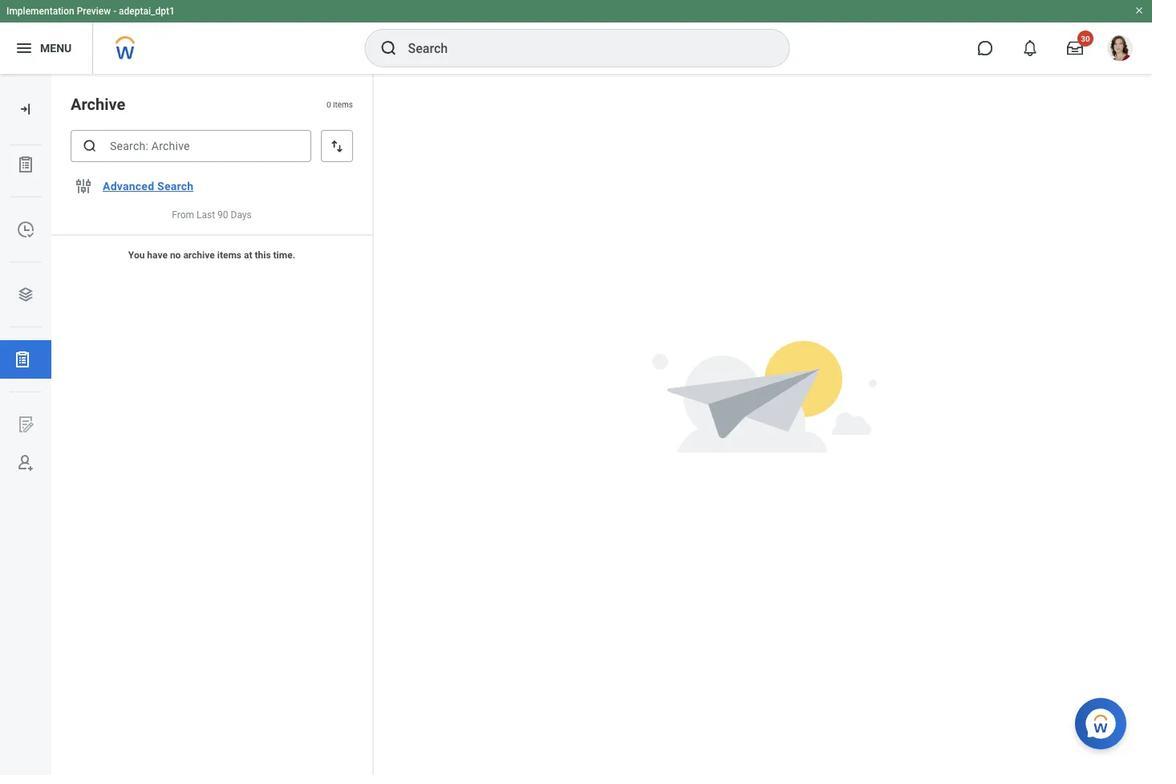 Task type: describe. For each thing, give the bounding box(es) containing it.
you have no archive items at this time.
[[128, 250, 296, 261]]

preview
[[77, 6, 111, 17]]

search
[[157, 180, 194, 193]]

perspective image
[[16, 285, 35, 304]]

Search: Archive text field
[[71, 130, 311, 162]]

at
[[244, 250, 252, 261]]

rename image
[[16, 415, 35, 434]]

implementation
[[6, 6, 74, 17]]

90
[[218, 210, 228, 221]]

close environment banner image
[[1135, 6, 1145, 15]]

inbox large image
[[1068, 40, 1084, 56]]

advanced search
[[103, 180, 194, 193]]

item list element
[[51, 74, 374, 776]]

0 items
[[327, 99, 353, 109]]

30
[[1082, 34, 1091, 43]]

implementation preview -   adeptai_dpt1
[[6, 6, 175, 17]]

have
[[147, 250, 168, 261]]

30 button
[[1058, 31, 1094, 66]]

0 vertical spatial clipboard image
[[16, 155, 35, 174]]

from last 90 days
[[172, 210, 252, 221]]

1 vertical spatial items
[[217, 250, 242, 261]]

advanced
[[103, 180, 154, 193]]

from
[[172, 210, 194, 221]]

clock check image
[[16, 220, 35, 239]]

archive
[[71, 95, 125, 114]]

adeptai_dpt1
[[119, 6, 175, 17]]

menu button
[[0, 22, 93, 74]]



Task type: locate. For each thing, give the bounding box(es) containing it.
-
[[113, 6, 116, 17]]

no
[[170, 250, 181, 261]]

0 vertical spatial items
[[333, 99, 353, 109]]

1 vertical spatial clipboard image
[[13, 350, 32, 369]]

clipboard image down transformation import image
[[16, 155, 35, 174]]

archive
[[183, 250, 215, 261]]

configure image
[[74, 177, 93, 196]]

this
[[255, 250, 271, 261]]

1 vertical spatial search image
[[82, 138, 98, 154]]

list
[[0, 145, 51, 482]]

menu
[[40, 41, 72, 55]]

search image inside item list element
[[82, 138, 98, 154]]

days
[[231, 210, 252, 221]]

clipboard image up rename icon
[[13, 350, 32, 369]]

0 horizontal spatial items
[[217, 250, 242, 261]]

items
[[333, 99, 353, 109], [217, 250, 242, 261]]

profile logan mcneil image
[[1108, 35, 1134, 64]]

time.
[[273, 250, 296, 261]]

justify image
[[14, 39, 34, 58]]

you
[[128, 250, 145, 261]]

advanced search button
[[96, 170, 200, 202]]

items left 'at' on the left
[[217, 250, 242, 261]]

notifications large image
[[1023, 40, 1039, 56]]

items right 0
[[333, 99, 353, 109]]

search image
[[379, 39, 399, 58], [82, 138, 98, 154]]

sort image
[[329, 138, 345, 154]]

0 vertical spatial search image
[[379, 39, 399, 58]]

clipboard image
[[16, 155, 35, 174], [13, 350, 32, 369]]

0 horizontal spatial search image
[[82, 138, 98, 154]]

last
[[197, 210, 215, 221]]

transformation import image
[[18, 101, 34, 117]]

0
[[327, 99, 331, 109]]

user plus image
[[16, 454, 35, 473]]

1 horizontal spatial search image
[[379, 39, 399, 58]]

1 horizontal spatial items
[[333, 99, 353, 109]]

Search Workday  search field
[[408, 31, 757, 66]]

menu banner
[[0, 0, 1153, 74]]



Task type: vqa. For each thing, say whether or not it's contained in the screenshot.
Implementation Preview -   adeptai_dpt1
yes



